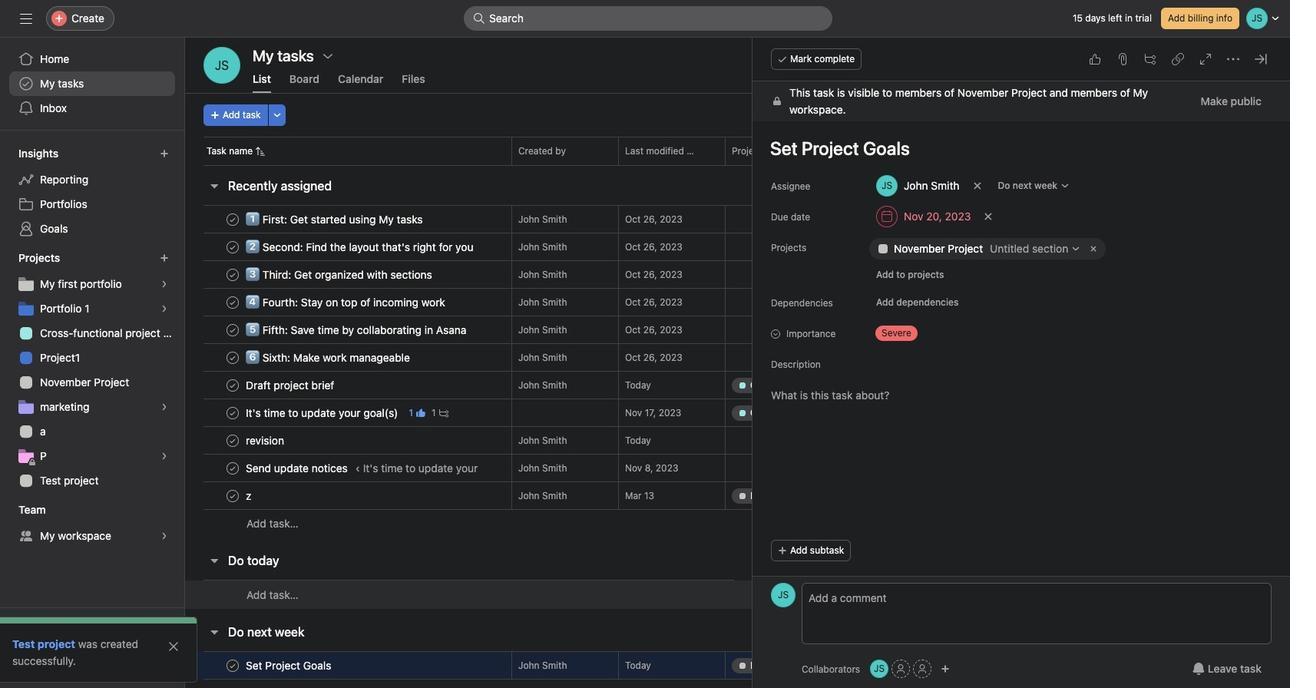 Task type: vqa. For each thing, say whether or not it's contained in the screenshot.
Search tasks, projects, and more text field
no



Task type: describe. For each thing, give the bounding box(es) containing it.
view profile settings image
[[204, 47, 240, 84]]

mark complete checkbox for task name text box inside z 'cell'
[[224, 487, 242, 505]]

more actions image
[[272, 111, 282, 120]]

0 likes. click to like this task image
[[1089, 53, 1101, 65]]

close details image
[[1255, 53, 1267, 65]]

task name text field for mark complete option in revision cell
[[243, 433, 289, 448]]

remove image
[[1088, 243, 1100, 255]]

task name text field inside 3️⃣ third: get organized with sections cell
[[243, 267, 437, 282]]

mark complete checkbox for 4️⃣ fourth: stay on top of incoming work cell
[[224, 293, 242, 311]]

header do next week tree grid
[[185, 651, 1255, 688]]

mark complete image for z 'cell'
[[224, 487, 242, 505]]

see details, p image
[[160, 452, 169, 461]]

clear due date image
[[984, 212, 993, 221]]

mark complete image for it's time to update your goal(s) cell
[[224, 404, 242, 422]]

collapse task list for this group image
[[208, 555, 220, 567]]

mark complete checkbox for task name text box in 3️⃣ third: get organized with sections cell
[[224, 265, 242, 284]]

mark complete checkbox for draft project brief cell
[[224, 376, 242, 394]]

mark complete image for task name text field inside the 6️⃣ sixth: make work manageable cell
[[224, 348, 242, 367]]

mark complete image for send update notices cell on the bottom left of the page
[[224, 459, 242, 477]]

see details, my workspace image
[[160, 532, 169, 541]]

show options image
[[322, 50, 334, 62]]

draft project brief cell
[[185, 371, 512, 399]]

hide sidebar image
[[20, 12, 32, 25]]

mark complete image for task name text box within the 5️⃣ fifth: save time by collaborating in asana cell
[[224, 321, 242, 339]]

5️⃣ fifth: save time by collaborating in asana cell
[[185, 316, 512, 344]]

task name text field inside z 'cell'
[[243, 488, 260, 503]]

Task Name text field
[[760, 131, 1272, 166]]

set project goals dialog
[[753, 38, 1290, 688]]

revision cell
[[185, 426, 512, 455]]

mark complete image for 2️⃣ second: find the layout that's right for you cell at left top
[[224, 238, 242, 256]]

see details, marketing image
[[160, 402, 169, 412]]

see details, portfolio 1 image
[[160, 304, 169, 313]]

remove assignee image
[[973, 181, 982, 190]]

header recently assigned tree grid
[[185, 205, 1255, 538]]

task name text field for mark complete option within the 4️⃣ fourth: stay on top of incoming work cell
[[243, 295, 450, 310]]

task name text field for mark complete option within the 5️⃣ fifth: save time by collaborating in asana cell
[[243, 322, 471, 338]]

mark complete checkbox for revision cell
[[224, 431, 242, 450]]

full screen image
[[1200, 53, 1212, 65]]

mark complete image for task name text box in 3️⃣ third: get organized with sections cell
[[224, 265, 242, 284]]

1 like. you liked this task image
[[416, 408, 425, 417]]

6️⃣ sixth: make work manageable cell
[[185, 343, 512, 372]]

add or remove collaborators image
[[941, 664, 950, 674]]

z cell
[[185, 482, 512, 510]]

task name text field for mark complete option within send update notices cell
[[243, 460, 352, 476]]

mark complete checkbox for 6️⃣ sixth: make work manageable cell
[[224, 348, 242, 367]]

set project goals cell
[[185, 651, 512, 680]]

copy task link image
[[1172, 53, 1184, 65]]

projects element
[[0, 244, 184, 496]]

mark complete checkbox for '1️⃣ first: get started using my tasks' cell
[[224, 210, 242, 229]]



Task type: locate. For each thing, give the bounding box(es) containing it.
mark complete image inside draft project brief cell
[[224, 376, 242, 394]]

insights element
[[0, 140, 184, 244]]

3 mark complete image from the top
[[224, 293, 242, 311]]

task name text field inside 4️⃣ fourth: stay on top of incoming work cell
[[243, 295, 450, 310]]

4 task name text field from the top
[[243, 405, 403, 421]]

5 task name text field from the top
[[243, 460, 352, 476]]

mark complete checkbox for 2️⃣ second: find the layout that's right for you cell at left top
[[224, 238, 242, 256]]

0 vertical spatial collapse task list for this group image
[[208, 180, 220, 192]]

mark complete checkbox inside 4️⃣ fourth: stay on top of incoming work cell
[[224, 293, 242, 311]]

add subtask image
[[1144, 53, 1157, 65]]

main content
[[753, 81, 1290, 673]]

4 task name text field from the top
[[243, 378, 339, 393]]

teams element
[[0, 496, 184, 551]]

1 mark complete image from the top
[[224, 238, 242, 256]]

0 vertical spatial mark complete checkbox
[[224, 265, 242, 284]]

8 mark complete image from the top
[[224, 656, 242, 675]]

send update notices cell
[[185, 454, 512, 482]]

new project or portfolio image
[[160, 253, 169, 263]]

mark complete image inside revision cell
[[224, 431, 242, 450]]

attachments: add a file to this task, set project goals image
[[1117, 53, 1129, 65]]

mark complete image
[[224, 238, 242, 256], [224, 404, 242, 422], [224, 459, 242, 477], [224, 487, 242, 505]]

mark complete checkbox inside 5️⃣ fifth: save time by collaborating in asana cell
[[224, 321, 242, 339]]

task name text field inside set project goals cell
[[243, 658, 336, 673]]

1 vertical spatial mark complete checkbox
[[224, 404, 242, 422]]

4 mark complete checkbox from the top
[[224, 321, 242, 339]]

8 mark complete checkbox from the top
[[224, 459, 242, 477]]

row
[[185, 137, 1255, 165], [204, 164, 1237, 166], [185, 205, 1255, 233], [185, 233, 1255, 261], [185, 260, 1255, 289], [185, 288, 1255, 316], [185, 316, 1255, 344], [185, 343, 1255, 372], [185, 371, 1255, 399], [185, 399, 1255, 427], [185, 426, 1255, 455], [185, 454, 1255, 482], [185, 482, 1255, 510], [185, 509, 1255, 538], [185, 580, 1255, 609], [185, 651, 1255, 680], [185, 679, 1255, 688]]

2 vertical spatial mark complete checkbox
[[224, 487, 242, 505]]

mark complete image for task name text box in the revision cell
[[224, 431, 242, 450]]

4️⃣ fourth: stay on top of incoming work cell
[[185, 288, 512, 316]]

see details, my first portfolio image
[[160, 280, 169, 289]]

7 mark complete checkbox from the top
[[224, 431, 242, 450]]

mark complete checkbox inside 2️⃣ second: find the layout that's right for you cell
[[224, 238, 242, 256]]

1 mark complete checkbox from the top
[[224, 265, 242, 284]]

close image
[[167, 641, 180, 653]]

6 task name text field from the top
[[243, 658, 336, 673]]

mark complete image inside 2️⃣ second: find the layout that's right for you cell
[[224, 238, 242, 256]]

collapse task list for this group image for header do next week tree grid
[[208, 626, 220, 638]]

5 task name text field from the top
[[243, 433, 289, 448]]

task name text field inside 5️⃣ fifth: save time by collaborating in asana cell
[[243, 322, 471, 338]]

2 task name text field from the top
[[243, 239, 478, 255]]

1 task name text field from the top
[[243, 267, 437, 282]]

3 task name text field from the top
[[243, 322, 471, 338]]

1 mark complete checkbox from the top
[[224, 210, 242, 229]]

prominent image
[[473, 12, 485, 25]]

1 vertical spatial collapse task list for this group image
[[208, 626, 220, 638]]

mark complete image inside it's time to update your goal(s) cell
[[224, 404, 242, 422]]

task name text field for mark complete option in the '1️⃣ first: get started using my tasks' cell
[[243, 212, 428, 227]]

mark complete checkbox inside draft project brief cell
[[224, 376, 242, 394]]

5 mark complete image from the top
[[224, 348, 242, 367]]

mark complete image inside z 'cell'
[[224, 487, 242, 505]]

mark complete checkbox inside it's time to update your goal(s) cell
[[224, 404, 242, 422]]

2 mark complete image from the top
[[224, 404, 242, 422]]

header do today tree grid
[[185, 580, 1255, 609]]

1 subtask image
[[439, 408, 448, 417]]

mark complete checkbox for 5️⃣ fifth: save time by collaborating in asana cell on the left of page
[[224, 321, 242, 339]]

mark complete checkbox for send update notices cell on the bottom left of the page
[[224, 459, 242, 477]]

mark complete image for task name text box in 4️⃣ fourth: stay on top of incoming work cell
[[224, 293, 242, 311]]

Task name text field
[[243, 212, 428, 227], [243, 239, 478, 255], [243, 350, 415, 365], [243, 405, 403, 421], [243, 460, 352, 476], [243, 658, 336, 673]]

mark complete image inside 3️⃣ third: get organized with sections cell
[[224, 265, 242, 284]]

collapse task list for this group image for header recently assigned tree grid
[[208, 180, 220, 192]]

it's time to update your goal(s) cell
[[185, 399, 512, 427]]

mark complete image inside '1️⃣ first: get started using my tasks' cell
[[224, 210, 242, 229]]

task name text field inside revision cell
[[243, 433, 289, 448]]

5 mark complete checkbox from the top
[[224, 348, 242, 367]]

mark complete checkbox inside '1️⃣ first: get started using my tasks' cell
[[224, 210, 242, 229]]

mark complete checkbox inside revision cell
[[224, 431, 242, 450]]

2 collapse task list for this group image from the top
[[208, 626, 220, 638]]

new insights image
[[160, 149, 169, 158]]

mark complete checkbox inside set project goals cell
[[224, 656, 242, 675]]

task name text field for mark complete checkbox in it's time to update your goal(s) cell
[[243, 405, 403, 421]]

mark complete image for task name text field within set project goals cell
[[224, 656, 242, 675]]

task name text field for mark complete option in 2️⃣ second: find the layout that's right for you cell
[[243, 239, 478, 255]]

2 mark complete checkbox from the top
[[224, 404, 242, 422]]

2 task name text field from the top
[[243, 295, 450, 310]]

6 mark complete image from the top
[[224, 376, 242, 394]]

more actions for this task image
[[1227, 53, 1240, 65]]

3 mark complete checkbox from the top
[[224, 487, 242, 505]]

1️⃣ first: get started using my tasks cell
[[185, 205, 512, 233]]

Task name text field
[[243, 267, 437, 282], [243, 295, 450, 310], [243, 322, 471, 338], [243, 378, 339, 393], [243, 433, 289, 448], [243, 488, 260, 503]]

mark complete image inside 5️⃣ fifth: save time by collaborating in asana cell
[[224, 321, 242, 339]]

task name text field inside draft project brief cell
[[243, 378, 339, 393]]

mark complete checkbox inside send update notices cell
[[224, 459, 242, 477]]

mark complete checkbox inside 3️⃣ third: get organized with sections cell
[[224, 265, 242, 284]]

global element
[[0, 38, 184, 130]]

task name text field inside send update notices cell
[[243, 460, 352, 476]]

9 mark complete checkbox from the top
[[224, 656, 242, 675]]

mark complete image inside 6️⃣ sixth: make work manageable cell
[[224, 348, 242, 367]]

collapse task list for this group image
[[208, 180, 220, 192], [208, 626, 220, 638]]

1 collapse task list for this group image from the top
[[208, 180, 220, 192]]

mark complete image for task name text box within the draft project brief cell
[[224, 376, 242, 394]]

4 mark complete image from the top
[[224, 321, 242, 339]]

Mark complete checkbox
[[224, 265, 242, 284], [224, 404, 242, 422], [224, 487, 242, 505]]

open user profile image
[[771, 583, 796, 608]]

task name text field inside 2️⃣ second: find the layout that's right for you cell
[[243, 239, 478, 255]]

1 task name text field from the top
[[243, 212, 428, 227]]

task name text field for mark complete option within draft project brief cell
[[243, 378, 339, 393]]

3 mark complete image from the top
[[224, 459, 242, 477]]

mark complete image for task name text field inside the '1️⃣ first: get started using my tasks' cell
[[224, 210, 242, 229]]

6 task name text field from the top
[[243, 488, 260, 503]]

mark complete image inside send update notices cell
[[224, 459, 242, 477]]

mark complete checkbox for set project goals cell
[[224, 656, 242, 675]]

3️⃣ third: get organized with sections cell
[[185, 260, 512, 289]]

mark complete checkbox inside 6️⃣ sixth: make work manageable cell
[[224, 348, 242, 367]]

list box
[[464, 6, 833, 31]]

7 mark complete image from the top
[[224, 431, 242, 450]]

add or remove collaborators image
[[870, 660, 889, 678]]

3 task name text field from the top
[[243, 350, 415, 365]]

2️⃣ second: find the layout that's right for you cell
[[185, 233, 512, 261]]

task name text field inside 6️⃣ sixth: make work manageable cell
[[243, 350, 415, 365]]

3 mark complete checkbox from the top
[[224, 293, 242, 311]]

move tasks between sections image
[[487, 661, 496, 670]]

mark complete checkbox inside z 'cell'
[[224, 487, 242, 505]]

mark complete image inside 4️⃣ fourth: stay on top of incoming work cell
[[224, 293, 242, 311]]

6 mark complete checkbox from the top
[[224, 376, 242, 394]]

task name text field inside it's time to update your goal(s) cell
[[243, 405, 403, 421]]

Mark complete checkbox
[[224, 210, 242, 229], [224, 238, 242, 256], [224, 293, 242, 311], [224, 321, 242, 339], [224, 348, 242, 367], [224, 376, 242, 394], [224, 431, 242, 450], [224, 459, 242, 477], [224, 656, 242, 675]]

task name text field inside '1️⃣ first: get started using my tasks' cell
[[243, 212, 428, 227]]

2 mark complete image from the top
[[224, 265, 242, 284]]

mark complete image
[[224, 210, 242, 229], [224, 265, 242, 284], [224, 293, 242, 311], [224, 321, 242, 339], [224, 348, 242, 367], [224, 376, 242, 394], [224, 431, 242, 450], [224, 656, 242, 675]]

2 mark complete checkbox from the top
[[224, 238, 242, 256]]

task name text field for mark complete option inside the 6️⃣ sixth: make work manageable cell
[[243, 350, 415, 365]]

1 mark complete image from the top
[[224, 210, 242, 229]]

4 mark complete image from the top
[[224, 487, 242, 505]]

task name text field for mark complete option in the set project goals cell
[[243, 658, 336, 673]]



